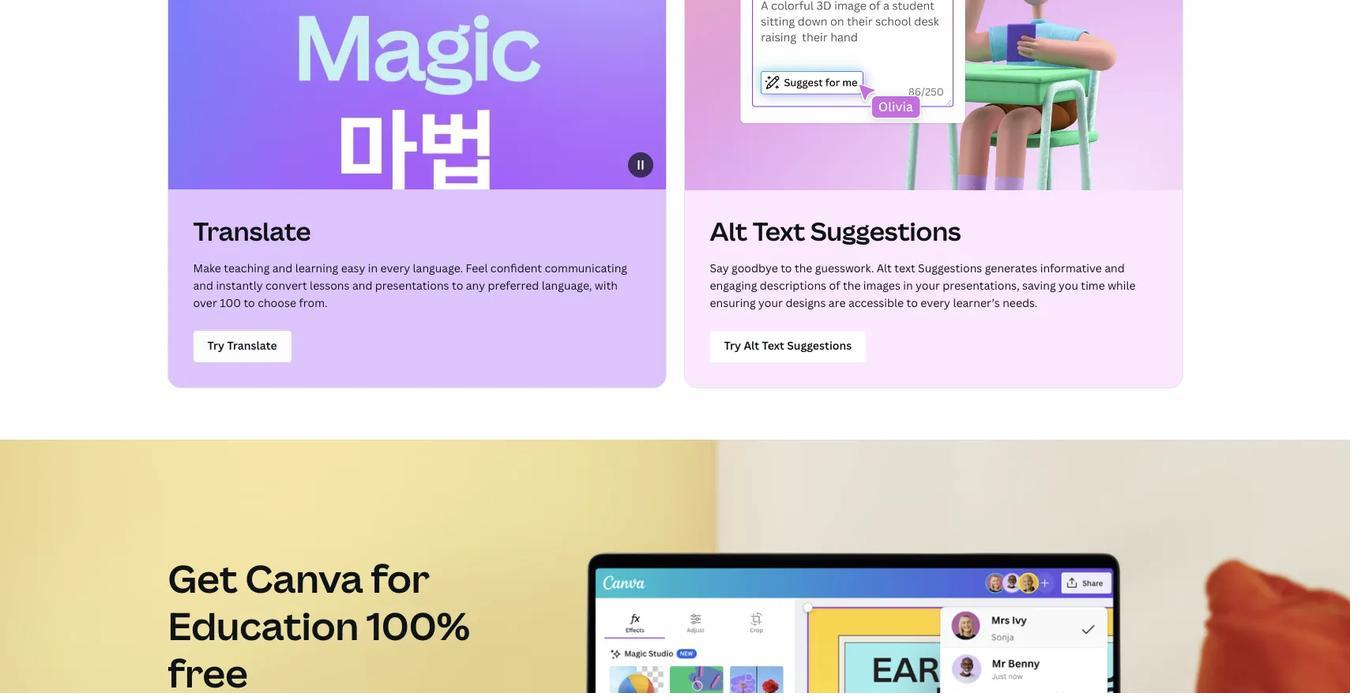 Task type: locate. For each thing, give the bounding box(es) containing it.
alt text suggestions
[[710, 214, 961, 248]]

and up while
[[1105, 260, 1125, 275]]

your
[[916, 278, 940, 293], [759, 295, 783, 310]]

1 vertical spatial in
[[903, 278, 913, 293]]

0 horizontal spatial every
[[380, 260, 410, 275]]

engaging
[[710, 278, 757, 293]]

text
[[753, 214, 806, 248]]

suggestions
[[811, 214, 961, 248], [918, 260, 982, 275]]

from.
[[299, 295, 328, 310]]

1 horizontal spatial alt
[[877, 260, 892, 275]]

and inside "say goodbye to the guesswork. alt text suggestions generates informative and engaging descriptions of the images in your presentations, saving you time while ensuring your designs are accessible to every learner's needs."
[[1105, 260, 1125, 275]]

1 vertical spatial your
[[759, 295, 783, 310]]

saving
[[1022, 278, 1056, 293]]

teaching
[[224, 260, 270, 275]]

every up 'presentations'
[[380, 260, 410, 275]]

every inside 'make teaching and learning easy in every language. feel confident communicating and instantly convert lessons and presentations to any preferred language, with over 100 to choose from.'
[[380, 260, 410, 275]]

the up descriptions in the top of the page
[[795, 260, 813, 275]]

to up descriptions in the top of the page
[[781, 260, 792, 275]]

1 horizontal spatial in
[[903, 278, 913, 293]]

1 horizontal spatial the
[[843, 278, 861, 293]]

0 vertical spatial every
[[380, 260, 410, 275]]

say
[[710, 260, 729, 275]]

your right images on the top right
[[916, 278, 940, 293]]

lessons
[[310, 278, 350, 293]]

0 horizontal spatial the
[[795, 260, 813, 275]]

0 vertical spatial in
[[368, 260, 378, 275]]

are
[[829, 295, 846, 310]]

1 vertical spatial every
[[921, 295, 951, 310]]

1 vertical spatial alt
[[877, 260, 892, 275]]

with
[[595, 278, 618, 293]]

the right the of
[[843, 278, 861, 293]]

in down text
[[903, 278, 913, 293]]

say goodbye to the guesswork. alt text suggestions generates informative and engaging descriptions of the images in your presentations, saving you time while ensuring your designs are accessible to every learner's needs.
[[710, 260, 1136, 310]]

suggestions up presentations,
[[918, 260, 982, 275]]

1 vertical spatial suggestions
[[918, 260, 982, 275]]

in right easy
[[368, 260, 378, 275]]

0 horizontal spatial in
[[368, 260, 378, 275]]

informative
[[1040, 260, 1102, 275]]

every left learner's at the top of page
[[921, 295, 951, 310]]

0 vertical spatial your
[[916, 278, 940, 293]]

in
[[368, 260, 378, 275], [903, 278, 913, 293]]

get
[[168, 553, 238, 605]]

alt
[[710, 214, 748, 248], [877, 260, 892, 275]]

in inside 'make teaching and learning easy in every language. feel confident communicating and instantly convert lessons and presentations to any preferred language, with over 100 to choose from.'
[[368, 260, 378, 275]]

the
[[795, 260, 813, 275], [843, 278, 861, 293]]

1 horizontal spatial every
[[921, 295, 951, 310]]

0 vertical spatial alt
[[710, 214, 748, 248]]

alt up images on the top right
[[877, 260, 892, 275]]

presentations,
[[943, 278, 1020, 293]]

descriptions
[[760, 278, 827, 293]]

every
[[380, 260, 410, 275], [921, 295, 951, 310]]

of
[[829, 278, 840, 293]]

and up convert
[[272, 260, 293, 275]]

language,
[[542, 278, 592, 293]]

suggestions up text
[[811, 214, 961, 248]]

1 vertical spatial the
[[843, 278, 861, 293]]

designs
[[786, 295, 826, 310]]

translate
[[193, 214, 311, 248]]

and down easy
[[352, 278, 372, 293]]

while
[[1108, 278, 1136, 293]]

and
[[272, 260, 293, 275], [1105, 260, 1125, 275], [193, 278, 213, 293], [352, 278, 372, 293]]

education
[[168, 601, 359, 652]]

0 vertical spatial the
[[795, 260, 813, 275]]

needs.
[[1003, 295, 1038, 310]]

1 horizontal spatial your
[[916, 278, 940, 293]]

your down descriptions in the top of the page
[[759, 295, 783, 310]]

images
[[864, 278, 901, 293]]

to
[[781, 260, 792, 275], [452, 278, 463, 293], [244, 295, 255, 310], [907, 295, 918, 310]]

alt up say
[[710, 214, 748, 248]]



Task type: describe. For each thing, give the bounding box(es) containing it.
preferred
[[488, 278, 539, 293]]

to right 100
[[244, 295, 255, 310]]

feel
[[466, 260, 488, 275]]

and up over
[[193, 278, 213, 293]]

for
[[371, 553, 430, 605]]

time
[[1081, 278, 1105, 293]]

instantly
[[216, 278, 263, 293]]

any
[[466, 278, 485, 293]]

easy
[[341, 260, 365, 275]]

accessible
[[849, 295, 904, 310]]

alt inside "say goodbye to the guesswork. alt text suggestions generates informative and engaging descriptions of the images in your presentations, saving you time while ensuring your designs are accessible to every learner's needs."
[[877, 260, 892, 275]]

convert
[[266, 278, 307, 293]]

in inside "say goodbye to the guesswork. alt text suggestions generates informative and engaging descriptions of the images in your presentations, saving you time while ensuring your designs are accessible to every learner's needs."
[[903, 278, 913, 293]]

to left any
[[452, 278, 463, 293]]

learning
[[295, 260, 338, 275]]

make
[[193, 260, 221, 275]]

learner's
[[953, 295, 1000, 310]]

you
[[1059, 278, 1079, 293]]

guesswork.
[[815, 260, 874, 275]]

canva
[[245, 553, 363, 605]]

generates
[[985, 260, 1038, 275]]

goodbye
[[732, 260, 778, 275]]

communicating
[[545, 260, 627, 275]]

over
[[193, 295, 217, 310]]

every inside "say goodbye to the guesswork. alt text suggestions generates informative and engaging descriptions of the images in your presentations, saving you time while ensuring your designs are accessible to every learner's needs."
[[921, 295, 951, 310]]

0 vertical spatial suggestions
[[811, 214, 961, 248]]

get canva for education 100% free
[[168, 553, 470, 694]]

free
[[168, 648, 248, 694]]

presentations
[[375, 278, 449, 293]]

100
[[220, 295, 241, 310]]

choose
[[258, 295, 296, 310]]

suggestions inside "say goodbye to the guesswork. alt text suggestions generates informative and engaging descriptions of the images in your presentations, saving you time while ensuring your designs are accessible to every learner's needs."
[[918, 260, 982, 275]]

to down text
[[907, 295, 918, 310]]

ensuring
[[710, 295, 756, 310]]

confident
[[491, 260, 542, 275]]

text
[[895, 260, 916, 275]]

0 horizontal spatial alt
[[710, 214, 748, 248]]

100%
[[367, 601, 470, 652]]

make teaching and learning easy in every language. feel confident communicating and instantly convert lessons and presentations to any preferred language, with over 100 to choose from.
[[193, 260, 627, 310]]

0 horizontal spatial your
[[759, 295, 783, 310]]

language.
[[413, 260, 463, 275]]



Task type: vqa. For each thing, say whether or not it's contained in the screenshot.
saving in the right top of the page
yes



